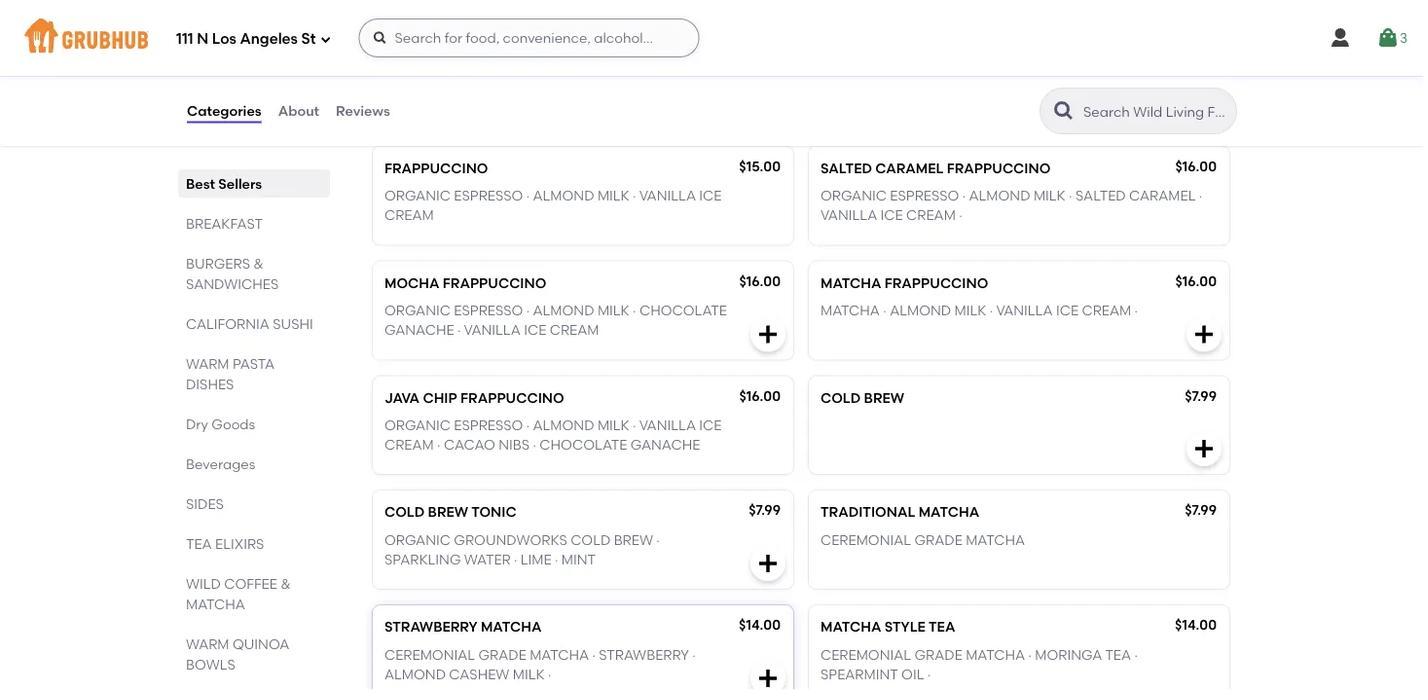 Task type: locate. For each thing, give the bounding box(es) containing it.
warm inside warm pasta dishes
[[186, 355, 229, 372]]

milk
[[598, 72, 630, 89], [1033, 72, 1065, 89], [598, 187, 630, 204], [1034, 187, 1066, 204], [598, 302, 630, 319], [955, 302, 987, 319], [598, 417, 630, 433], [513, 666, 545, 683]]

0 horizontal spatial strawberry
[[385, 619, 478, 635]]

milk inside organic espresso · almond milk · chocolate ganache ·
[[598, 72, 630, 89]]

best sellers
[[186, 175, 262, 192]]

oil
[[902, 666, 924, 683]]

caramel down search wild living foods search field
[[1129, 187, 1196, 204]]

2 warm from the top
[[186, 636, 229, 652]]

sides
[[186, 496, 224, 512]]

mocha
[[424, 45, 479, 61], [385, 274, 440, 291]]

espresso inside organic espresso · almond milk · vanilla ice cream
[[454, 187, 523, 204]]

cafe
[[385, 45, 421, 61]]

cold for cold brew tonic
[[385, 504, 425, 521]]

1 horizontal spatial cashew
[[969, 72, 1030, 89]]

frappuccino
[[385, 160, 488, 176], [947, 160, 1051, 176], [443, 274, 547, 291], [885, 274, 989, 291], [461, 389, 564, 406]]

grade
[[915, 532, 963, 548], [478, 646, 527, 663], [915, 646, 963, 663]]

almond inside ceremonial grade matcha · strawberry · almond cashew milk ·
[[385, 666, 446, 683]]

organic for organic espresso · almond milk · vanilla ice cream ·  cacao nibs · chocolate ganache
[[385, 417, 451, 433]]

grade for matcha style tea
[[915, 646, 963, 663]]

cafe mocha
[[385, 45, 479, 61]]

svg image
[[372, 30, 388, 46], [320, 34, 331, 45], [1193, 323, 1216, 346], [1193, 437, 1216, 461]]

organic for organic espresso · almond milk · vanilla ice cream
[[385, 187, 451, 204]]

1 vertical spatial tea
[[929, 619, 955, 635]]

0 vertical spatial cold
[[821, 389, 861, 406]]

bowls
[[186, 656, 235, 673]]

organic inside organic espresso · almond milk · vanilla ice cream ·  cacao nibs · chocolate ganache
[[385, 417, 451, 433]]

espresso up cacao
[[454, 417, 523, 433]]

ganache inside organic espresso · almond milk · chocolate ganache  · vanilla ice cream
[[385, 322, 454, 338]]

chocolate inside organic espresso · almond milk · chocolate ganache  · vanilla ice cream
[[640, 302, 727, 319]]

frappuccino up nibs
[[461, 389, 564, 406]]

grade inside ceremonial grade matcha · strawberry · almond cashew milk ·
[[478, 646, 527, 663]]

espresso down salted caramel frappuccino
[[890, 187, 959, 204]]

1 vertical spatial warm
[[186, 636, 229, 652]]

0 horizontal spatial caramel
[[876, 160, 944, 176]]

salted
[[821, 160, 872, 176], [1076, 187, 1126, 204]]

n
[[197, 30, 209, 48]]

organic for organic espresso · almond milk · salted caramel · vanilla ice cream ·
[[821, 187, 887, 204]]

vanilla inside organic espresso · almond milk · salted caramel · vanilla ice cream ·
[[821, 207, 877, 224]]

mint
[[562, 551, 596, 568]]

ceremonial grade matcha
[[821, 532, 1025, 548]]

1 vertical spatial strawberry
[[599, 646, 689, 663]]

grade up oil
[[915, 646, 963, 663]]

dry
[[186, 416, 208, 432]]

chocolate
[[640, 72, 727, 89], [640, 302, 727, 319], [540, 437, 627, 453]]

1 vertical spatial salted
[[1076, 187, 1126, 204]]

ceremonial for traditional
[[821, 532, 911, 548]]

organic inside organic espresso · almond milk · vanilla ice cream
[[385, 187, 451, 204]]

almond inside organic espresso · almond milk · chocolate ganache  · vanilla ice cream
[[533, 302, 594, 319]]

almond inside organic espresso · almond milk · chocolate ganache ·
[[533, 72, 594, 89]]

frappuccino up organic espresso · almond milk · salted caramel · vanilla ice cream ·
[[947, 160, 1051, 176]]

111 n los angeles st
[[176, 30, 316, 48]]

espresso inside organic espresso · cashew milk · honey · cinnamon
[[890, 72, 959, 89]]

espresso for organic espresso · almond milk · chocolate ganache ·
[[454, 72, 523, 89]]

milk inside organic espresso · cashew milk · honey · cinnamon
[[1033, 72, 1065, 89]]

matcha inside wild coffee & matcha
[[186, 596, 245, 612]]

vanilla
[[639, 187, 696, 204], [821, 207, 877, 224], [996, 302, 1053, 319], [464, 322, 521, 338], [639, 417, 696, 433]]

nibs
[[499, 437, 530, 453]]

2 vertical spatial ganache
[[631, 437, 700, 453]]

ceremonial down traditional
[[821, 532, 911, 548]]

0 vertical spatial chocolate
[[640, 72, 727, 89]]

organic inside organic espresso · almond milk · chocolate ganache ·
[[385, 72, 451, 89]]

& right coffee
[[281, 575, 291, 592]]

brew for cold brew
[[864, 389, 905, 406]]

organic inside the organic groundworks cold brew · sparkling water · lime · mint
[[385, 532, 451, 548]]

warm pasta dishes
[[186, 355, 275, 392]]

organic inside organic espresso · cashew milk · honey · cinnamon
[[821, 72, 887, 89]]

cream inside organic espresso · almond milk · vanilla ice cream ·  cacao nibs · chocolate ganache
[[385, 437, 434, 453]]

1 vertical spatial brew
[[428, 504, 468, 521]]

1 vertical spatial &
[[281, 575, 291, 592]]

milk inside organic espresso · almond milk · vanilla ice cream ·  cacao nibs · chocolate ganache
[[598, 417, 630, 433]]

almond for cafe mocha
[[533, 72, 594, 89]]

salted down search icon
[[1076, 187, 1126, 204]]

$7.99
[[1185, 387, 1217, 404], [749, 502, 781, 519], [1185, 502, 1217, 519]]

1 vertical spatial ganache
[[385, 322, 454, 338]]

$16.00 for organic espresso · almond milk · salted caramel · vanilla ice cream ·
[[1176, 158, 1217, 174]]

almond inside organic espresso · almond milk · salted caramel · vanilla ice cream ·
[[969, 187, 1031, 204]]

frappuccino up organic espresso · almond milk · chocolate ganache  · vanilla ice cream
[[443, 274, 547, 291]]

espresso down search for food, convenience, alcohol... 'search field'
[[454, 72, 523, 89]]

milk for organic espresso · almond milk · chocolate ganache ·
[[598, 72, 630, 89]]

spearmint
[[821, 666, 898, 683]]

svg image
[[1329, 26, 1352, 50], [1377, 26, 1400, 50], [756, 323, 780, 346], [756, 552, 780, 575], [756, 667, 780, 690]]

tea up wild
[[186, 535, 212, 552]]

1 horizontal spatial cold
[[571, 532, 611, 548]]

california sushi tab
[[186, 314, 322, 334]]

0 vertical spatial strawberry
[[385, 619, 478, 635]]

1 vertical spatial mocha
[[385, 274, 440, 291]]

1 horizontal spatial caramel
[[1129, 187, 1196, 204]]

0 vertical spatial mocha
[[424, 45, 479, 61]]

grade down strawberry matcha
[[478, 646, 527, 663]]

0 vertical spatial cashew
[[969, 72, 1030, 89]]

0 vertical spatial ganache
[[385, 92, 454, 109]]

ceremonial down strawberry matcha
[[385, 646, 475, 663]]

·
[[526, 72, 530, 89], [633, 72, 636, 89], [963, 72, 966, 89], [1068, 72, 1072, 89], [1127, 72, 1130, 89], [458, 92, 461, 109], [526, 187, 530, 204], [633, 187, 636, 204], [963, 187, 966, 204], [1069, 187, 1072, 204], [1199, 187, 1203, 204], [959, 207, 963, 224], [526, 302, 530, 319], [633, 302, 636, 319], [883, 302, 887, 319], [990, 302, 993, 319], [1135, 302, 1138, 319], [458, 322, 461, 338], [526, 417, 530, 433], [633, 417, 636, 433], [437, 437, 441, 453], [533, 437, 536, 453], [657, 532, 660, 548], [514, 551, 517, 568], [555, 551, 558, 568], [592, 646, 596, 663], [692, 646, 696, 663], [1029, 646, 1032, 663], [1135, 646, 1138, 663], [548, 666, 551, 683], [928, 666, 931, 683]]

strawberry
[[385, 619, 478, 635], [599, 646, 689, 663]]

cacao
[[444, 437, 495, 453]]

espresso inside organic espresso · almond milk · vanilla ice cream ·  cacao nibs · chocolate ganache
[[454, 417, 523, 433]]

ceremonial up "spearmint"
[[821, 646, 911, 663]]

tea inside tab
[[186, 535, 212, 552]]

ice
[[699, 187, 722, 204], [881, 207, 903, 224], [1056, 302, 1079, 319], [524, 322, 547, 338], [699, 417, 722, 433]]

1 horizontal spatial brew
[[614, 532, 653, 548]]

organic inside organic espresso · almond milk · chocolate ganache  · vanilla ice cream
[[385, 302, 451, 319]]

almond inside organic espresso · almond milk · vanilla ice cream ·  cacao nibs · chocolate ganache
[[533, 417, 594, 433]]

0 horizontal spatial salted
[[821, 160, 872, 176]]

0 horizontal spatial tea
[[186, 535, 212, 552]]

warm pasta dishes tab
[[186, 353, 322, 394]]

caramel down cinnamon
[[876, 160, 944, 176]]

beverages tab
[[186, 454, 322, 474]]

warm up bowls
[[186, 636, 229, 652]]

espresso for organic espresso · almond milk · chocolate ganache  · vanilla ice cream
[[454, 302, 523, 319]]

ceremonial grade matcha · strawberry · almond cashew milk ·
[[385, 646, 696, 683]]

0 horizontal spatial &
[[253, 255, 264, 272]]

tea inside ceremonial grade matcha · moringa tea · spearmint oil ·
[[1105, 646, 1131, 663]]

grade down traditional matcha
[[915, 532, 963, 548]]

warm up dishes
[[186, 355, 229, 372]]

salted down cinnamon
[[821, 160, 872, 176]]

0 vertical spatial warm
[[186, 355, 229, 372]]

pasta
[[233, 355, 275, 372]]

strawberry matcha
[[385, 619, 542, 635]]

espresso up mocha frappuccino
[[454, 187, 523, 204]]

2 vertical spatial cold
[[571, 532, 611, 548]]

matcha style tea
[[821, 619, 955, 635]]

1 vertical spatial caramel
[[1129, 187, 1196, 204]]

ceremonial inside ceremonial grade matcha · moringa tea · spearmint oil ·
[[821, 646, 911, 663]]

2 vertical spatial brew
[[614, 532, 653, 548]]

almond inside organic espresso · almond milk · vanilla ice cream
[[533, 187, 594, 204]]

lime
[[521, 551, 552, 568]]

ice inside organic espresso · almond milk · chocolate ganache  · vanilla ice cream
[[524, 322, 547, 338]]

milk inside organic espresso · almond milk · vanilla ice cream
[[598, 187, 630, 204]]

caramel inside organic espresso · almond milk · salted caramel · vanilla ice cream ·
[[1129, 187, 1196, 204]]

milk for organic espresso · almond milk · salted caramel · vanilla ice cream ·
[[1034, 187, 1066, 204]]

cream inside organic espresso · almond milk · chocolate ganache  · vanilla ice cream
[[550, 322, 599, 338]]

warm for warm quinoa bowls
[[186, 636, 229, 652]]

cream inside organic espresso · almond milk · salted caramel · vanilla ice cream ·
[[906, 207, 956, 224]]

warm inside the warm quinoa bowls
[[186, 636, 229, 652]]

& up sandwiches
[[253, 255, 264, 272]]

0 horizontal spatial cold
[[385, 504, 425, 521]]

2 horizontal spatial tea
[[1105, 646, 1131, 663]]

salted caramel frappuccino
[[821, 160, 1051, 176]]

java chip frappuccino
[[385, 389, 564, 406]]

ganache for organic espresso · almond milk · chocolate ganache ·
[[385, 92, 454, 109]]

wild
[[186, 575, 221, 592]]

espresso
[[454, 72, 523, 89], [890, 72, 959, 89], [454, 187, 523, 204], [890, 187, 959, 204], [454, 302, 523, 319], [454, 417, 523, 433]]

0 horizontal spatial brew
[[428, 504, 468, 521]]

1 horizontal spatial $14.00
[[1175, 617, 1217, 633]]

ice inside organic espresso · almond milk · salted caramel · vanilla ice cream ·
[[881, 207, 903, 224]]

matcha inside ceremonial grade matcha · moringa tea · spearmint oil ·
[[966, 646, 1025, 663]]

milk inside organic espresso · almond milk · chocolate ganache  · vanilla ice cream
[[598, 302, 630, 319]]

$16.00 for matcha · almond milk · vanilla ice cream ·
[[1176, 272, 1217, 289]]

espresso inside organic espresso · almond milk · chocolate ganache  · vanilla ice cream
[[454, 302, 523, 319]]

ganache
[[385, 92, 454, 109], [385, 322, 454, 338], [631, 437, 700, 453]]

organic espresso · almond milk · chocolate ganache  · vanilla ice cream
[[385, 302, 727, 338]]

Search for food, convenience, alcohol... search field
[[359, 18, 700, 57]]

cream
[[385, 207, 434, 224], [906, 207, 956, 224], [1082, 302, 1132, 319], [550, 322, 599, 338], [385, 437, 434, 453]]

about
[[278, 103, 319, 119]]

reviews
[[336, 103, 390, 119]]

espresso up cinnamon
[[890, 72, 959, 89]]

$16.00 for organic espresso · almond milk · chocolate ganache  · vanilla ice cream
[[739, 272, 781, 289]]

chip
[[423, 389, 457, 406]]

grade inside ceremonial grade matcha · moringa tea · spearmint oil ·
[[915, 646, 963, 663]]

1 $14.00 from the left
[[739, 617, 781, 633]]

chocolate inside organic espresso · almond milk · chocolate ganache ·
[[640, 72, 727, 89]]

0 horizontal spatial $14.00
[[739, 617, 781, 633]]

0 horizontal spatial cashew
[[449, 666, 510, 683]]

tea right moringa
[[1105, 646, 1131, 663]]

1 horizontal spatial &
[[281, 575, 291, 592]]

2 vertical spatial chocolate
[[540, 437, 627, 453]]

$7.99 for organic groundworks cold brew · sparkling water · lime · mint
[[749, 502, 781, 519]]

organic
[[385, 72, 451, 89], [821, 72, 887, 89], [385, 187, 451, 204], [821, 187, 887, 204], [385, 302, 451, 319], [385, 417, 451, 433], [385, 532, 451, 548]]

goods
[[212, 416, 255, 432]]

vanilla inside organic espresso · almond milk · vanilla ice cream ·  cacao nibs · chocolate ganache
[[639, 417, 696, 433]]

categories button
[[186, 76, 263, 146]]

chocolate inside organic espresso · almond milk · vanilla ice cream ·  cacao nibs · chocolate ganache
[[540, 437, 627, 453]]

tea right style
[[929, 619, 955, 635]]

wild coffee & matcha
[[186, 575, 291, 612]]

& inside wild coffee & matcha
[[281, 575, 291, 592]]

best
[[186, 175, 215, 192]]

organic for organic espresso · almond milk · chocolate ganache  · vanilla ice cream
[[385, 302, 451, 319]]

espresso inside organic espresso · almond milk · chocolate ganache ·
[[454, 72, 523, 89]]

caramel
[[876, 160, 944, 176], [1129, 187, 1196, 204]]

2 horizontal spatial cold
[[821, 389, 861, 406]]

warm
[[186, 355, 229, 372], [186, 636, 229, 652]]

espresso down mocha frappuccino
[[454, 302, 523, 319]]

$16.00 for organic espresso · almond milk · vanilla ice cream ·  cacao nibs · chocolate ganache
[[739, 387, 781, 404]]

0 vertical spatial tea
[[186, 535, 212, 552]]

main navigation navigation
[[0, 0, 1423, 76]]

2 vertical spatial tea
[[1105, 646, 1131, 663]]

ceremonial inside ceremonial grade matcha · strawberry · almond cashew milk ·
[[385, 646, 475, 663]]

warm for warm pasta dishes
[[186, 355, 229, 372]]

espresso inside organic espresso · almond milk · salted caramel · vanilla ice cream ·
[[890, 187, 959, 204]]

water
[[464, 551, 511, 568]]

$14.00
[[739, 617, 781, 633], [1175, 617, 1217, 633]]

tea
[[186, 535, 212, 552], [929, 619, 955, 635], [1105, 646, 1131, 663]]

organic inside organic espresso · almond milk · salted caramel · vanilla ice cream ·
[[821, 187, 887, 204]]

espresso for organic espresso · almond milk · salted caramel · vanilla ice cream ·
[[890, 187, 959, 204]]

1 warm from the top
[[186, 355, 229, 372]]

2 $14.00 from the left
[[1175, 617, 1217, 633]]

espresso for organic espresso · cashew milk · honey · cinnamon
[[890, 72, 959, 89]]

quinoa
[[233, 636, 289, 652]]

cold inside the organic groundworks cold brew · sparkling water · lime · mint
[[571, 532, 611, 548]]

0 vertical spatial &
[[253, 255, 264, 272]]

california
[[186, 315, 270, 332]]

1 vertical spatial cashew
[[449, 666, 510, 683]]

1 horizontal spatial strawberry
[[599, 646, 689, 663]]

wild coffee & matcha tab
[[186, 573, 322, 614]]

1 vertical spatial cold
[[385, 504, 425, 521]]

$16.00
[[1176, 158, 1217, 174], [739, 272, 781, 289], [1176, 272, 1217, 289], [739, 387, 781, 404]]

&
[[253, 255, 264, 272], [281, 575, 291, 592]]

brew
[[864, 389, 905, 406], [428, 504, 468, 521], [614, 532, 653, 548]]

0 vertical spatial brew
[[864, 389, 905, 406]]

chocolate for organic espresso · almond milk · chocolate ganache  · vanilla ice cream
[[640, 302, 727, 319]]

california sushi
[[186, 315, 313, 332]]

ceremonial grade matcha · moringa tea · spearmint oil ·
[[821, 646, 1138, 683]]

2 horizontal spatial brew
[[864, 389, 905, 406]]

1 vertical spatial chocolate
[[640, 302, 727, 319]]

breakfast tab
[[186, 213, 322, 234]]

best sellers tab
[[186, 173, 322, 194]]

coffee
[[224, 575, 277, 592]]

milk inside organic espresso · almond milk · salted caramel · vanilla ice cream ·
[[1034, 187, 1066, 204]]

elixirs
[[215, 535, 264, 552]]

almond for java chip frappuccino
[[533, 417, 594, 433]]

cold for cold brew
[[821, 389, 861, 406]]

breakfast
[[186, 215, 263, 232]]

matcha inside ceremonial grade matcha · strawberry · almond cashew milk ·
[[530, 646, 589, 663]]

tea elixirs tab
[[186, 534, 322, 554]]

ganache inside organic espresso · almond milk · chocolate ganache ·
[[385, 92, 454, 109]]

dishes
[[186, 376, 234, 392]]

cashew inside ceremonial grade matcha · strawberry · almond cashew milk ·
[[449, 666, 510, 683]]

1 horizontal spatial tea
[[929, 619, 955, 635]]

almond
[[533, 72, 594, 89], [533, 187, 594, 204], [969, 187, 1031, 204], [533, 302, 594, 319], [890, 302, 951, 319], [533, 417, 594, 433], [385, 666, 446, 683]]

search icon image
[[1052, 99, 1076, 123]]

grade for strawberry matcha
[[478, 646, 527, 663]]

cold
[[821, 389, 861, 406], [385, 504, 425, 521], [571, 532, 611, 548]]

organic espresso · almond milk · vanilla ice cream ·  cacao nibs · chocolate ganache
[[385, 417, 722, 453]]

0 vertical spatial salted
[[821, 160, 872, 176]]

moringa
[[1035, 646, 1102, 663]]

$15.00
[[739, 158, 781, 174]]

cinnamon
[[821, 92, 900, 109]]

1 horizontal spatial salted
[[1076, 187, 1126, 204]]

svg image for $7.99
[[756, 552, 780, 575]]



Task type: vqa. For each thing, say whether or not it's contained in the screenshot.
the right 'SALTED'
yes



Task type: describe. For each thing, give the bounding box(es) containing it.
ice inside organic espresso · almond milk · vanilla ice cream ·  cacao nibs · chocolate ganache
[[699, 417, 722, 433]]

svg image for $14.00
[[756, 667, 780, 690]]

warm quinoa bowls
[[186, 636, 289, 673]]

organic for organic espresso · cashew milk · honey · cinnamon
[[821, 72, 887, 89]]

organic groundworks cold brew · sparkling water · lime · mint
[[385, 532, 660, 568]]

tea elixirs
[[186, 535, 264, 552]]

vanilla inside organic espresso · almond milk · chocolate ganache  · vanilla ice cream
[[464, 322, 521, 338]]

organic for organic groundworks cold brew · sparkling water · lime · mint
[[385, 532, 451, 548]]

0 vertical spatial caramel
[[876, 160, 944, 176]]

cashew inside organic espresso · cashew milk · honey · cinnamon
[[969, 72, 1030, 89]]

ceremonial for matcha
[[821, 646, 911, 663]]

groundworks
[[454, 532, 567, 548]]

sides tab
[[186, 494, 322, 514]]

warm quinoa bowls tab
[[186, 634, 322, 675]]

almond for salted caramel frappuccino
[[969, 187, 1031, 204]]

sushi
[[273, 315, 313, 332]]

angeles
[[240, 30, 298, 48]]

ganache inside organic espresso · almond milk · vanilla ice cream ·  cacao nibs · chocolate ganache
[[631, 437, 700, 453]]

chocolate for organic espresso · almond milk · chocolate ganache ·
[[640, 72, 727, 89]]

java
[[385, 389, 420, 406]]

milk for organic espresso · cashew milk · honey · cinnamon
[[1033, 72, 1065, 89]]

frappuccino down the reviews "button"
[[385, 160, 488, 176]]

grade for traditional matcha
[[915, 532, 963, 548]]

3 button
[[1377, 20, 1408, 55]]

ganache for organic espresso · almond milk · chocolate ganache  · vanilla ice cream
[[385, 322, 454, 338]]

almond for frappuccino
[[533, 187, 594, 204]]

ceremonial for strawberry
[[385, 646, 475, 663]]

organic espresso · almond milk · vanilla ice cream
[[385, 187, 722, 224]]

burgers & sandwiches tab
[[186, 253, 322, 294]]

brew inside the organic groundworks cold brew · sparkling water · lime · mint
[[614, 532, 653, 548]]

$14.00 for ceremonial grade matcha · strawberry · almond cashew milk ·
[[739, 617, 781, 633]]

burgers
[[186, 255, 250, 272]]

sparkling
[[385, 551, 461, 568]]

almond for mocha frappuccino
[[533, 302, 594, 319]]

strawberry inside ceremonial grade matcha · strawberry · almond cashew milk ·
[[599, 646, 689, 663]]

svg image for $16.00
[[756, 323, 780, 346]]

traditional
[[821, 504, 916, 521]]

dry goods tab
[[186, 414, 322, 434]]

$7.99 for ceremonial grade matcha
[[1185, 502, 1217, 519]]

cold brew tonic
[[385, 504, 517, 521]]

vanilla inside organic espresso · almond milk · vanilla ice cream
[[639, 187, 696, 204]]

milk inside ceremonial grade matcha · strawberry · almond cashew milk ·
[[513, 666, 545, 683]]

organic espresso · cashew milk · honey · cinnamon
[[821, 72, 1130, 109]]

espresso for organic espresso · almond milk · vanilla ice cream
[[454, 187, 523, 204]]

traditional matcha
[[821, 504, 980, 521]]

style
[[885, 619, 926, 635]]

los
[[212, 30, 236, 48]]

frappuccino up matcha · almond milk · vanilla ice cream ·
[[885, 274, 989, 291]]

st
[[301, 30, 316, 48]]

cream inside organic espresso · almond milk · vanilla ice cream
[[385, 207, 434, 224]]

$14.00 for ceremonial grade matcha · moringa tea · spearmint oil ·
[[1175, 617, 1217, 633]]

organic espresso · almond milk · salted caramel · vanilla ice cream ·
[[821, 187, 1203, 224]]

matcha frappuccino
[[821, 274, 989, 291]]

sandwiches
[[186, 276, 279, 292]]

about button
[[277, 76, 320, 146]]

honey
[[1075, 72, 1123, 89]]

espresso for organic espresso · almond milk · vanilla ice cream ·  cacao nibs · chocolate ganache
[[454, 417, 523, 433]]

ice inside organic espresso · almond milk · vanilla ice cream
[[699, 187, 722, 204]]

salted inside organic espresso · almond milk · salted caramel · vanilla ice cream ·
[[1076, 187, 1126, 204]]

svg image inside 3 button
[[1377, 26, 1400, 50]]

cold brew
[[821, 389, 905, 406]]

milk for organic espresso · almond milk · chocolate ganache  · vanilla ice cream
[[598, 302, 630, 319]]

organic espresso · cashew milk · honey · cinnamon button
[[809, 32, 1230, 130]]

milk for organic espresso · almond milk · vanilla ice cream
[[598, 187, 630, 204]]

beverages
[[186, 456, 255, 472]]

milk for organic espresso · almond milk · vanilla ice cream ·  cacao nibs · chocolate ganache
[[598, 417, 630, 433]]

organic espresso · almond milk · chocolate ganache ·
[[385, 72, 727, 109]]

dry goods
[[186, 416, 255, 432]]

Search Wild Living Foods search field
[[1082, 102, 1231, 121]]

111
[[176, 30, 193, 48]]

sellers
[[218, 175, 262, 192]]

3
[[1400, 30, 1408, 46]]

reviews button
[[335, 76, 391, 146]]

& inside burgers & sandwiches
[[253, 255, 264, 272]]

categories
[[187, 103, 262, 119]]

organic for organic espresso · almond milk · chocolate ganache ·
[[385, 72, 451, 89]]

mocha frappuccino
[[385, 274, 547, 291]]

matcha · almond milk · vanilla ice cream ·
[[821, 302, 1138, 319]]

brew for cold brew tonic
[[428, 504, 468, 521]]

burgers & sandwiches
[[186, 255, 279, 292]]

tonic
[[471, 504, 517, 521]]



